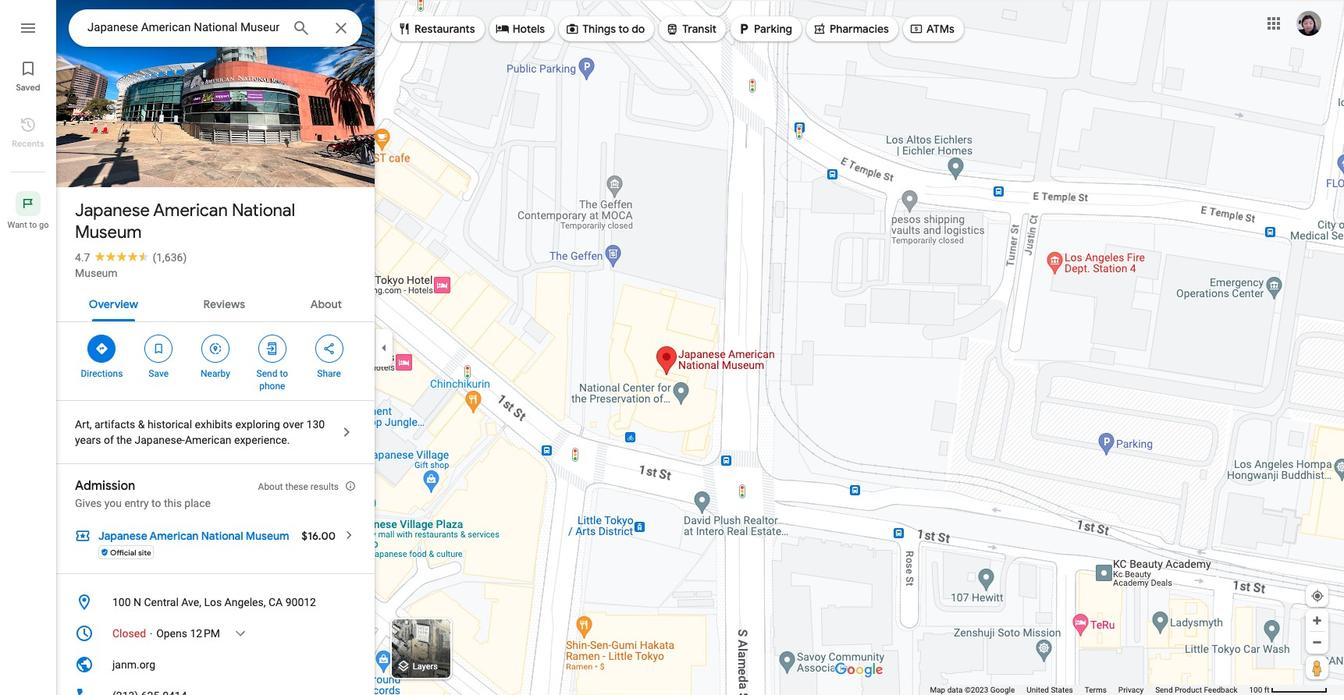 Task type: vqa. For each thing, say whether or not it's contained in the screenshot.


Task type: describe. For each thing, give the bounding box(es) containing it.
1 vertical spatial japanese american national museum
[[98, 529, 289, 543]]

recents button
[[0, 109, 56, 153]]

send product feedback
[[1155, 686, 1238, 695]]

do
[[632, 22, 645, 36]]

 atms
[[909, 20, 955, 37]]

privacy button
[[1119, 685, 1144, 696]]

want
[[7, 220, 27, 230]]

saved
[[16, 82, 40, 93]]

0 vertical spatial american
[[153, 200, 228, 222]]

1 vertical spatial national
[[201, 529, 243, 543]]

100 for 100 n central ave, los angeles, ca 90012
[[112, 596, 131, 609]]

send for send to phone
[[256, 368, 277, 379]]

to inside  things to do
[[619, 22, 629, 36]]

parking
[[754, 22, 792, 36]]

product
[[1175, 686, 1202, 695]]

place
[[184, 497, 211, 510]]

photo of japanese american national museum image
[[56, 0, 375, 213]]

exhibits
[[195, 418, 233, 431]]

to inside want to go button
[[29, 220, 37, 230]]

google maps element
[[0, 0, 1344, 696]]

terms
[[1085, 686, 1107, 695]]

gives you entry to this place
[[75, 497, 211, 510]]

reviews button
[[191, 284, 258, 322]]


[[909, 20, 923, 37]]

atms
[[927, 22, 955, 36]]

send product feedback button
[[1155, 685, 1238, 696]]


[[208, 340, 222, 358]]

(1,636)
[[153, 251, 187, 264]]

2 vertical spatial american
[[150, 529, 199, 543]]

photos
[[130, 155, 168, 169]]

exploring
[[235, 418, 280, 431]]

map data ©2023 google
[[930, 686, 1015, 695]]

closed ⋅ opens 12 pm
[[112, 628, 220, 640]]

$16.00
[[302, 529, 336, 543]]

experience.
[[234, 434, 290, 447]]

go
[[39, 220, 49, 230]]

janm.org
[[112, 659, 155, 671]]


[[397, 20, 411, 37]]

send for send product feedback
[[1155, 686, 1173, 695]]

art, artifacts & historical exhibits exploring over 130 years of the japanese-american experience. button
[[56, 401, 375, 464]]

directions
[[81, 368, 123, 379]]

n
[[134, 596, 141, 609]]

 pharmacies
[[813, 20, 889, 37]]

ft
[[1264, 686, 1270, 695]]

hours image
[[75, 625, 94, 643]]

 hotels
[[495, 20, 545, 37]]

about for about
[[310, 297, 342, 311]]

google
[[990, 686, 1015, 695]]

 things to do
[[565, 20, 645, 37]]

museum inside japanese american national museum
[[75, 222, 142, 244]]

none search field inside google maps element
[[69, 9, 362, 47]]

6,439 photos button
[[68, 148, 174, 176]]

you
[[104, 497, 122, 510]]

official site
[[110, 548, 151, 558]]

nearby
[[201, 368, 230, 379]]

this
[[164, 497, 182, 510]]

gives
[[75, 497, 102, 510]]

art, artifacts & historical exhibits exploring over 130 years of the japanese-american experience.
[[75, 418, 325, 447]]

⋅
[[149, 628, 154, 640]]

central
[[144, 596, 179, 609]]

united states button
[[1027, 685, 1073, 696]]

overview button
[[76, 284, 151, 322]]

0 vertical spatial national
[[232, 200, 295, 222]]

actions for japanese american national museum region
[[56, 322, 375, 400]]

of
[[104, 434, 114, 447]]

about button
[[298, 284, 355, 322]]

list containing saved
[[0, 0, 56, 696]]

1 vertical spatial japanese
[[98, 529, 147, 543]]

american inside art, artifacts & historical exhibits exploring over 130 years of the japanese-american experience.
[[185, 434, 231, 447]]

feedback
[[1204, 686, 1238, 695]]

japanese-
[[135, 434, 185, 447]]

send to phone
[[256, 368, 288, 392]]

recents
[[12, 138, 44, 149]]

footer inside google maps element
[[930, 685, 1249, 696]]


[[322, 340, 336, 358]]


[[565, 20, 579, 37]]

angeles,
[[224, 596, 266, 609]]

states
[[1051, 686, 1073, 695]]

100 ft button
[[1249, 686, 1328, 695]]


[[813, 20, 827, 37]]

ca
[[269, 596, 283, 609]]

4.7 stars image
[[90, 251, 153, 262]]

90012
[[285, 596, 316, 609]]

 restaurants
[[397, 20, 475, 37]]

 parking
[[737, 20, 792, 37]]

2 vertical spatial museum
[[246, 529, 289, 543]]

menu image
[[19, 19, 37, 37]]

entry
[[124, 497, 149, 510]]

1 vertical spatial museum
[[75, 267, 118, 279]]

&
[[138, 418, 145, 431]]



Task type: locate. For each thing, give the bounding box(es) containing it.
restaurants
[[415, 22, 475, 36]]

100 left n
[[112, 596, 131, 609]]

american down this
[[150, 529, 199, 543]]

ave,
[[181, 596, 201, 609]]

tab list containing overview
[[56, 284, 375, 322]]

send inside button
[[1155, 686, 1173, 695]]


[[495, 20, 510, 37]]

site
[[138, 548, 151, 558]]

show open hours for the week image
[[233, 627, 247, 641]]

 transit
[[665, 20, 717, 37]]

1 vertical spatial send
[[1155, 686, 1173, 695]]

show street view coverage image
[[1306, 657, 1329, 680]]

museum left $16.00 at the left bottom
[[246, 529, 289, 543]]

6,439
[[96, 155, 127, 169]]

0 vertical spatial send
[[256, 368, 277, 379]]

zoom in image
[[1311, 615, 1323, 627]]

4.7
[[75, 251, 90, 264]]

historical
[[147, 418, 192, 431]]

about up ""
[[310, 297, 342, 311]]

show your location image
[[1311, 589, 1325, 603]]

zoom out image
[[1311, 637, 1323, 649]]


[[265, 340, 279, 358]]

1 vertical spatial american
[[185, 434, 231, 447]]

footer
[[930, 685, 1249, 696]]

to
[[619, 22, 629, 36], [29, 220, 37, 230], [280, 368, 288, 379], [152, 497, 161, 510]]

united
[[1027, 686, 1049, 695]]

0 vertical spatial about
[[310, 297, 342, 311]]


[[152, 340, 166, 358]]

saved button
[[0, 53, 56, 97]]

1 horizontal spatial 100
[[1249, 686, 1263, 695]]

japanese up 4.7 stars image
[[75, 200, 150, 222]]

japanese american national museum up 1,636 reviews element in the left top of the page
[[75, 200, 295, 244]]

100 for 100 ft
[[1249, 686, 1263, 695]]

send
[[256, 368, 277, 379], [1155, 686, 1173, 695]]

art,
[[75, 418, 92, 431]]

pharmacies
[[830, 22, 889, 36]]

0 horizontal spatial send
[[256, 368, 277, 379]]

american down exhibits
[[185, 434, 231, 447]]

100 ft
[[1249, 686, 1270, 695]]

to up phone
[[280, 368, 288, 379]]

things
[[582, 22, 616, 36]]

opens
[[156, 628, 187, 640]]

data
[[947, 686, 963, 695]]

send inside send to phone
[[256, 368, 277, 379]]

None field
[[87, 18, 279, 37]]

0 vertical spatial 100
[[112, 596, 131, 609]]

admission
[[75, 479, 135, 494]]

museum down 4.7
[[75, 267, 118, 279]]

these
[[285, 482, 308, 493]]

list
[[0, 0, 56, 696]]

0 vertical spatial japanese
[[75, 200, 150, 222]]

to left this
[[152, 497, 161, 510]]

Japanese American National Museum field
[[69, 9, 362, 47]]

about inside button
[[310, 297, 342, 311]]

japanese up official
[[98, 529, 147, 543]]

100 inside button
[[112, 596, 131, 609]]

about left these
[[258, 482, 283, 493]]

to left do
[[619, 22, 629, 36]]

national
[[232, 200, 295, 222], [201, 529, 243, 543]]

transit
[[683, 22, 717, 36]]

years
[[75, 434, 101, 447]]

want to go
[[7, 220, 49, 230]]

share
[[317, 368, 341, 379]]

overview
[[89, 297, 138, 311]]

japanese american national museum down place
[[98, 529, 289, 543]]

about
[[310, 297, 342, 311], [258, 482, 283, 493]]

museum up 4.7 stars image
[[75, 222, 142, 244]]

None search field
[[69, 9, 362, 47]]

0 vertical spatial museum
[[75, 222, 142, 244]]

american up (1,636)
[[153, 200, 228, 222]]

want to go button
[[0, 185, 56, 233]]

1 vertical spatial about
[[258, 482, 283, 493]]

100 n central ave, los angeles, ca 90012
[[112, 596, 316, 609]]

100 n central ave, los angeles, ca 90012 button
[[56, 587, 375, 618]]

los
[[204, 596, 222, 609]]

1,636 reviews element
[[153, 251, 187, 264]]

0 horizontal spatial 100
[[112, 596, 131, 609]]

collapse side panel image
[[375, 339, 393, 356]]

12 pm
[[190, 628, 220, 640]]

american
[[153, 200, 228, 222], [185, 434, 231, 447], [150, 529, 199, 543]]

over
[[283, 418, 304, 431]]

tab list
[[56, 284, 375, 322]]

artifacts
[[94, 418, 135, 431]]

100 left ft
[[1249, 686, 1263, 695]]

museum button
[[75, 265, 118, 281]]

the
[[117, 434, 132, 447]]

reviews
[[203, 297, 245, 311]]

tab list inside google maps element
[[56, 284, 375, 322]]

museum
[[75, 222, 142, 244], [75, 267, 118, 279], [246, 529, 289, 543]]

results
[[311, 482, 339, 493]]

130
[[306, 418, 325, 431]]

hotels
[[513, 22, 545, 36]]

save
[[149, 368, 169, 379]]

japanese american national museum main content
[[56, 0, 375, 696]]

0 vertical spatial japanese american national museum
[[75, 200, 295, 244]]

about for about these results
[[258, 482, 283, 493]]

send left the 'product'
[[1155, 686, 1173, 695]]

1 horizontal spatial send
[[1155, 686, 1173, 695]]

google account: michele murakami  
(michele.murakami@adept.ai) image
[[1297, 11, 1322, 36]]

japanese
[[75, 200, 150, 222], [98, 529, 147, 543]]

none field inside the japanese american national museum field
[[87, 18, 279, 37]]

terms button
[[1085, 685, 1107, 696]]

janm.org link
[[56, 650, 375, 681]]

©2023
[[965, 686, 988, 695]]

about these results image
[[345, 481, 356, 492]]

information for japanese american national museum region
[[56, 587, 375, 696]]

closed
[[112, 628, 146, 640]]

official
[[110, 548, 136, 558]]

phone
[[259, 381, 285, 392]]

100
[[112, 596, 131, 609], [1249, 686, 1263, 695]]

map
[[930, 686, 946, 695]]


[[95, 340, 109, 358]]

send up phone
[[256, 368, 277, 379]]

privacy
[[1119, 686, 1144, 695]]

united states
[[1027, 686, 1073, 695]]

1 horizontal spatial about
[[310, 297, 342, 311]]

to left go at the left of page
[[29, 220, 37, 230]]

layers
[[413, 662, 438, 672]]

1 vertical spatial 100
[[1249, 686, 1263, 695]]

to inside send to phone
[[280, 368, 288, 379]]

footer containing map data ©2023 google
[[930, 685, 1249, 696]]

0 horizontal spatial about
[[258, 482, 283, 493]]



